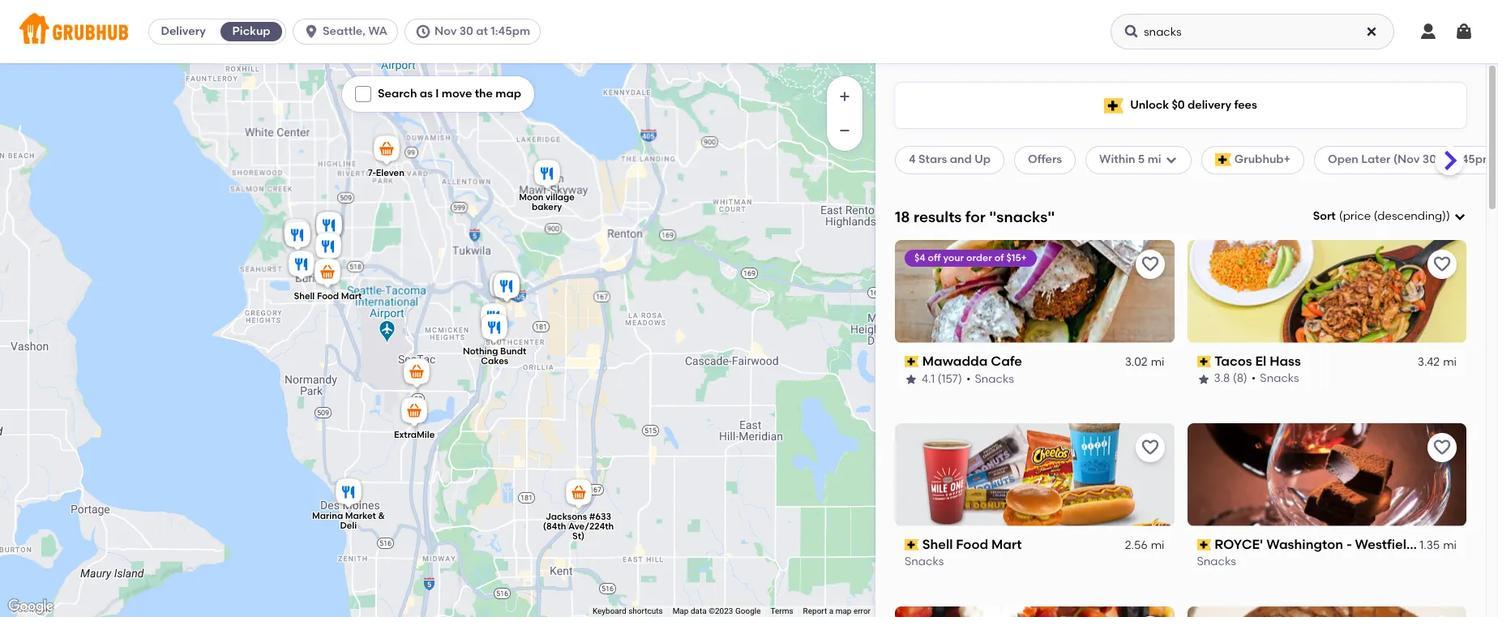 Task type: describe. For each thing, give the bounding box(es) containing it.
eleven
[[376, 168, 405, 178]]

royce' washington - westfield southcenter 
[[1215, 537, 1499, 552]]

price
[[1344, 209, 1372, 223]]

nothing
[[463, 346, 498, 356]]

18 results for "snacks"
[[895, 207, 1055, 226]]

$4
[[915, 252, 926, 263]]

of
[[995, 252, 1004, 263]]

moon village bakery
[[519, 191, 575, 212]]

nov
[[435, 24, 457, 38]]

1.35
[[1420, 538, 1440, 552]]

-
[[1347, 537, 1353, 552]]

washington
[[1267, 537, 1344, 552]]

shell inside map region
[[294, 290, 315, 301]]

3.02
[[1125, 355, 1148, 369]]

cafe
[[991, 353, 1023, 369]]

search
[[378, 87, 417, 101]]

pickup
[[232, 24, 271, 38]]

seattle,
[[323, 24, 366, 38]]

(nov
[[1394, 153, 1420, 166]]

5
[[1139, 153, 1145, 166]]

nothing bundt cakes image
[[478, 311, 511, 347]]

$4 off your order of $15+
[[915, 252, 1027, 263]]

terms
[[771, 607, 794, 616]]

ronnie's market image
[[285, 248, 318, 283]]

mawadda
[[923, 353, 988, 369]]

subscription pass image for mawadda cafe
[[905, 356, 919, 367]]

2.56 mi
[[1125, 538, 1165, 552]]

18
[[895, 207, 910, 226]]

1 vertical spatial 30
[[1423, 153, 1437, 166]]

wa
[[368, 24, 388, 38]]

royce' washington - westfield southcenter mall image
[[491, 270, 523, 305]]

report a map error
[[803, 607, 871, 616]]

3.02 mi
[[1125, 355, 1165, 369]]

google
[[735, 607, 761, 616]]

minus icon image
[[837, 122, 853, 139]]

star icon image for tacos el hass
[[1197, 373, 1210, 386]]

subscription pass image
[[1197, 356, 1212, 367]]

cakes
[[481, 356, 509, 366]]

3.8
[[1214, 372, 1231, 386]]

jacksons #633 (84th ave/224th st) image
[[563, 476, 595, 512]]

moon
[[519, 191, 544, 202]]

delivery button
[[149, 19, 217, 45]]

keyboard shortcuts
[[593, 607, 663, 616]]

and
[[950, 153, 972, 166]]

map
[[673, 607, 689, 616]]

food inside map region
[[317, 290, 339, 301]]

westfield
[[1356, 537, 1416, 552]]

mart inside map region
[[341, 290, 362, 301]]

i
[[436, 87, 439, 101]]

terms link
[[771, 607, 794, 616]]

village
[[546, 191, 575, 202]]

delivery
[[1188, 98, 1232, 112]]

royce' washington - westfield southcenter mall logo image
[[1188, 423, 1467, 526]]

save this restaurant button for shell food mart
[[1136, 433, 1165, 462]]

1 horizontal spatial mart
[[992, 537, 1022, 552]]

marina
[[312, 510, 343, 521]]

4 stars and up
[[909, 153, 991, 166]]

map region
[[0, 0, 927, 617]]

extramile image
[[398, 395, 431, 430]]

• for tacos
[[1252, 372, 1256, 386]]

search as i move the map
[[378, 87, 521, 101]]

st)
[[573, 531, 585, 541]]

save this restaurant image for royce' washington - westfield southcenter 
[[1433, 438, 1452, 457]]

"snacks"
[[990, 207, 1055, 226]]

• snacks for cafe
[[967, 372, 1014, 386]]

1 vertical spatial at
[[1440, 153, 1452, 166]]

auntie anne's image
[[491, 270, 523, 305]]

0 horizontal spatial map
[[496, 87, 521, 101]]

tacos
[[1215, 353, 1253, 369]]

delivery
[[161, 24, 206, 38]]

mawadda cafe logo image
[[895, 240, 1175, 343]]

seattle, wa
[[323, 24, 388, 38]]

jacksons #633 (84th ave/224th st)
[[543, 511, 614, 541]]

mi for hass
[[1444, 355, 1457, 369]]

marina market & deli image
[[333, 476, 365, 511]]

jacksons
[[546, 511, 587, 522]]

sort
[[1314, 209, 1336, 223]]

pickup button
[[217, 19, 286, 45]]

unlock $0 delivery fees
[[1131, 98, 1258, 112]]

fees
[[1235, 98, 1258, 112]]

4
[[909, 153, 916, 166]]

later
[[1362, 153, 1391, 166]]

pierro bakery image
[[312, 230, 345, 266]]

order
[[967, 252, 993, 263]]

(157)
[[938, 372, 963, 386]]

keyboard shortcuts button
[[593, 606, 663, 617]]

subscription pass image for shell food mart
[[905, 539, 919, 551]]

results
[[914, 207, 962, 226]]

open later (nov 30 at 1:45pm)
[[1328, 153, 1498, 166]]

grubhub plus flag logo image for grubhub+
[[1215, 154, 1232, 167]]

4.1 (157)
[[922, 372, 963, 386]]

1:45pm)
[[1454, 153, 1498, 166]]

sea tac marathon image
[[401, 356, 433, 391]]



Task type: vqa. For each thing, say whether or not it's contained in the screenshot.
30
yes



Task type: locate. For each thing, give the bounding box(es) containing it.
(descending)
[[1374, 209, 1447, 223]]

0 vertical spatial mart
[[341, 290, 362, 301]]

unlock
[[1131, 98, 1169, 112]]

• snacks for el
[[1252, 372, 1300, 386]]

0 horizontal spatial star icon image
[[905, 373, 918, 386]]

2 star icon image from the left
[[1197, 373, 1210, 386]]

google image
[[4, 596, 58, 617]]

shell food mart
[[294, 290, 362, 301], [923, 537, 1022, 552]]

0 vertical spatial food
[[317, 290, 339, 301]]

subscription pass image for royce' washington - westfield southcenter 
[[1197, 539, 1212, 551]]

1 horizontal spatial map
[[836, 607, 852, 616]]

save this restaurant image
[[1141, 254, 1160, 274], [1433, 254, 1452, 274], [1141, 438, 1160, 457], [1433, 438, 1452, 457]]

(
[[1340, 209, 1344, 223]]

move
[[442, 87, 472, 101]]

mi right 5 at right top
[[1148, 153, 1162, 166]]

shell food mart image
[[311, 256, 344, 292]]

happy lemon image
[[478, 300, 510, 336]]

data
[[691, 607, 707, 616]]

0 vertical spatial map
[[496, 87, 521, 101]]

•
[[967, 372, 971, 386], [1252, 372, 1256, 386]]

1 horizontal spatial 30
[[1423, 153, 1437, 166]]

3.42 mi
[[1418, 355, 1457, 369]]

ave/224th
[[568, 521, 614, 531]]

2 • snacks from the left
[[1252, 372, 1300, 386]]

1 horizontal spatial star icon image
[[1197, 373, 1210, 386]]

map right a
[[836, 607, 852, 616]]

off
[[928, 252, 941, 263]]

30 right (nov
[[1423, 153, 1437, 166]]

None field
[[1314, 208, 1467, 225]]

up
[[975, 153, 991, 166]]

0 vertical spatial grubhub plus flag logo image
[[1105, 98, 1124, 113]]

hass
[[1270, 353, 1301, 369]]

1 horizontal spatial at
[[1440, 153, 1452, 166]]

1 horizontal spatial shell food mart
[[923, 537, 1022, 552]]

save this restaurant button for royce' washington - westfield southcenter 
[[1428, 433, 1457, 462]]

within
[[1100, 153, 1136, 166]]

0 horizontal spatial mart
[[341, 290, 362, 301]]

mi right 2.56
[[1151, 538, 1165, 552]]

nov 30 at 1:45pm
[[435, 24, 530, 38]]

1 horizontal spatial food
[[956, 537, 989, 552]]

sort ( price (descending) )
[[1314, 209, 1451, 223]]

error
[[854, 607, 871, 616]]

30 inside button
[[460, 24, 474, 38]]

nothing bundt cakes
[[463, 346, 527, 366]]

within 5 mi
[[1100, 153, 1162, 166]]

jamba image
[[487, 269, 519, 305]]

0 horizontal spatial •
[[967, 372, 971, 386]]

mawadda cafe
[[923, 353, 1023, 369]]

grubhub plus flag logo image
[[1105, 98, 1124, 113], [1215, 154, 1232, 167]]

subscription pass image
[[905, 356, 919, 367], [905, 539, 919, 551], [1197, 539, 1212, 551]]

extramile
[[394, 430, 435, 440]]

mi for -
[[1444, 538, 1457, 552]]

a
[[829, 607, 834, 616]]

• down mawadda cafe on the bottom of the page
[[967, 372, 971, 386]]

shell food mart logo image
[[895, 423, 1175, 526]]

royce'
[[1215, 537, 1264, 552]]

at left '1:45pm)'
[[1440, 153, 1452, 166]]

0 horizontal spatial grubhub plus flag logo image
[[1105, 98, 1124, 113]]

market
[[345, 510, 376, 521]]

3.8 (8)
[[1214, 372, 1248, 386]]

1 • snacks from the left
[[967, 372, 1014, 386]]

star icon image
[[905, 373, 918, 386], [1197, 373, 1210, 386]]

mi right 1.35
[[1444, 538, 1457, 552]]

(8)
[[1233, 372, 1248, 386]]

30 right nov
[[460, 24, 474, 38]]

svg image inside nov 30 at 1:45pm button
[[415, 24, 431, 40]]

$0
[[1172, 98, 1185, 112]]

1 horizontal spatial • snacks
[[1252, 372, 1300, 386]]

mart
[[341, 290, 362, 301], [992, 537, 1022, 552]]

deli
[[340, 520, 357, 531]]

southcenter
[[1419, 537, 1497, 552]]

at inside nov 30 at 1:45pm button
[[476, 24, 488, 38]]

1 vertical spatial food
[[956, 537, 989, 552]]

0 horizontal spatial 30
[[460, 24, 474, 38]]

offers
[[1028, 153, 1062, 166]]

)
[[1447, 209, 1451, 223]]

30
[[460, 24, 474, 38], [1423, 153, 1437, 166]]

star icon image left 4.1
[[905, 373, 918, 386]]

antojitos michalisco 1st ave image
[[313, 209, 345, 245]]

star icon image down subscription pass image on the right
[[1197, 373, 1210, 386]]

1 horizontal spatial •
[[1252, 372, 1256, 386]]

open
[[1328, 153, 1359, 166]]

0 horizontal spatial • snacks
[[967, 372, 1014, 386]]

save this restaurant button
[[1136, 250, 1165, 279], [1428, 250, 1457, 279], [1136, 433, 1165, 462], [1428, 433, 1457, 462]]

report
[[803, 607, 827, 616]]

2 • from the left
[[1252, 372, 1256, 386]]

(84th
[[543, 521, 566, 531]]

tacos el hass logo image
[[1188, 240, 1467, 343]]

0 horizontal spatial food
[[317, 290, 339, 301]]

• right (8)
[[1252, 372, 1256, 386]]

seattle, wa button
[[293, 19, 405, 45]]

1 vertical spatial map
[[836, 607, 852, 616]]

1 horizontal spatial grubhub plus flag logo image
[[1215, 154, 1232, 167]]

svg image inside seattle, wa button
[[303, 24, 320, 40]]

grubhub plus flag logo image left unlock
[[1105, 98, 1124, 113]]

1 vertical spatial shell
[[923, 537, 953, 552]]

0 vertical spatial shell food mart
[[294, 290, 362, 301]]

for
[[966, 207, 986, 226]]

• snacks down hass
[[1252, 372, 1300, 386]]

7-
[[368, 168, 376, 178]]

grubhub+
[[1235, 153, 1291, 166]]

mart down pierro bakery image
[[341, 290, 362, 301]]

moon village bakery image
[[531, 157, 564, 193]]

plus icon image
[[837, 88, 853, 105]]

1 star icon image from the left
[[905, 373, 918, 386]]

map
[[496, 87, 521, 101], [836, 607, 852, 616]]

shell
[[294, 290, 315, 301], [923, 537, 953, 552]]

1:45pm
[[491, 24, 530, 38]]

7 eleven image
[[371, 133, 403, 168]]

0 horizontal spatial at
[[476, 24, 488, 38]]

mi for mart
[[1151, 538, 1165, 552]]

• for mawadda
[[967, 372, 971, 386]]

0 vertical spatial 30
[[460, 24, 474, 38]]

bakery
[[532, 201, 562, 212]]

#633
[[589, 511, 612, 522]]

0 horizontal spatial shell food mart
[[294, 290, 362, 301]]

tacos el hass
[[1215, 353, 1301, 369]]

©2023
[[709, 607, 734, 616]]

map data ©2023 google
[[673, 607, 761, 616]]

star icon image for mawadda cafe
[[905, 373, 918, 386]]

map right the at the left top of page
[[496, 87, 521, 101]]

save this restaurant image for shell food mart
[[1141, 438, 1160, 457]]

1 vertical spatial mart
[[992, 537, 1022, 552]]

mart up the antojitos michalisco 1st ave logo
[[992, 537, 1022, 552]]

$15+
[[1007, 252, 1027, 263]]

nov 30 at 1:45pm button
[[405, 19, 547, 45]]

1 horizontal spatial shell
[[923, 537, 953, 552]]

shortcuts
[[629, 607, 663, 616]]

mawadda cafe image
[[313, 209, 345, 245]]

7-eleven
[[368, 168, 405, 178]]

Search for food, convenience, alcohol... search field
[[1111, 14, 1395, 49]]

save this restaurant button for tacos el hass
[[1428, 250, 1457, 279]]

antojitos michalisco 1st ave logo image
[[895, 606, 1175, 617]]

stars
[[919, 153, 948, 166]]

tacos el hass image
[[281, 219, 314, 254]]

0 horizontal spatial shell
[[294, 290, 315, 301]]

marina market & deli
[[312, 510, 385, 531]]

main navigation navigation
[[0, 0, 1499, 63]]

as
[[420, 87, 433, 101]]

your
[[944, 252, 964, 263]]

shell food mart inside map region
[[294, 290, 362, 301]]

the
[[475, 87, 493, 101]]

0 vertical spatial at
[[476, 24, 488, 38]]

moon village bakery logo image
[[1188, 606, 1467, 617]]

2.56
[[1125, 538, 1148, 552]]

bundt
[[500, 346, 527, 356]]

keyboard
[[593, 607, 627, 616]]

svg image
[[1419, 22, 1439, 41], [1455, 22, 1474, 41], [303, 24, 320, 40], [415, 24, 431, 40], [1124, 24, 1140, 40], [1366, 25, 1379, 38], [1165, 154, 1178, 167], [1454, 210, 1467, 223]]

1 vertical spatial shell food mart
[[923, 537, 1022, 552]]

dairy queen image
[[281, 216, 313, 252]]

1 vertical spatial grubhub plus flag logo image
[[1215, 154, 1232, 167]]

1 • from the left
[[967, 372, 971, 386]]

mi right 3.02
[[1151, 355, 1165, 369]]

&
[[378, 510, 385, 521]]

• snacks
[[967, 372, 1014, 386], [1252, 372, 1300, 386]]

grubhub plus flag logo image for unlock $0 delivery fees
[[1105, 98, 1124, 113]]

mi right 3.42
[[1444, 355, 1457, 369]]

• snacks down cafe
[[967, 372, 1014, 386]]

save this restaurant image for tacos el hass
[[1433, 254, 1452, 274]]

0 vertical spatial shell
[[294, 290, 315, 301]]

at left '1:45pm'
[[476, 24, 488, 38]]

at
[[476, 24, 488, 38], [1440, 153, 1452, 166]]

none field containing sort
[[1314, 208, 1467, 225]]

4.1
[[922, 372, 935, 386]]

grubhub plus flag logo image left the grubhub+
[[1215, 154, 1232, 167]]



